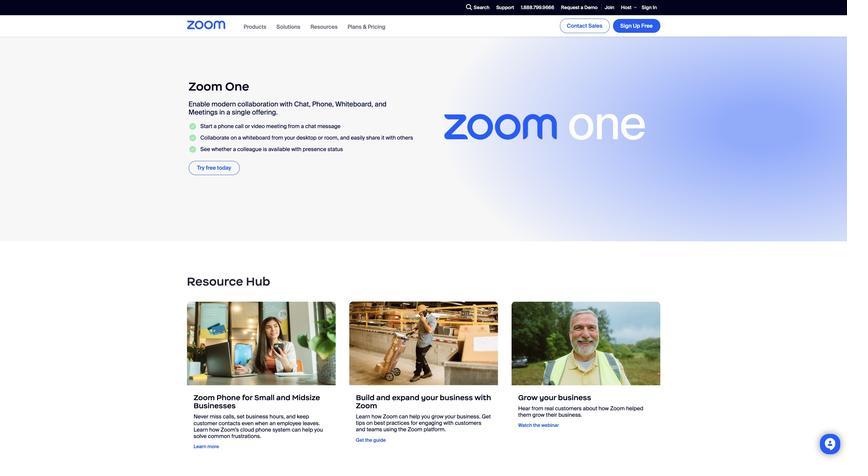 Task type: locate. For each thing, give the bounding box(es) containing it.
learn down never
[[194, 426, 208, 433]]

help down keep
[[302, 426, 313, 433]]

can down expand
[[399, 413, 408, 420]]

small
[[254, 393, 275, 403]]

or left the room, at the top of page
[[318, 134, 323, 141]]

from inside grow your business hear from real customers about how zoom helped them grow their business.
[[532, 405, 543, 412]]

zoom up enable
[[189, 79, 222, 94]]

0 horizontal spatial for
[[242, 393, 253, 403]]

0 horizontal spatial sign
[[620, 22, 632, 29]]

0 horizontal spatial business.
[[457, 413, 480, 420]]

plans & pricing link
[[348, 23, 385, 30]]

1 vertical spatial on
[[366, 420, 373, 427]]

learn up 'teams'
[[356, 413, 370, 420]]

how inside grow your business hear from real customers about how zoom helped them grow their business.
[[599, 405, 609, 412]]

can
[[399, 413, 408, 420], [292, 426, 301, 433]]

your up real
[[539, 393, 556, 402]]

resources button
[[310, 23, 338, 30]]

how inside build and expand your business with zoom learn how zoom can help you grow your business. get tips on best practices for engaging with customers and teams using the zoom platform.
[[371, 413, 382, 420]]

1 vertical spatial get
[[356, 437, 364, 443]]

sign for sign in
[[642, 4, 652, 10]]

get the guide
[[356, 437, 387, 443]]

customers inside grow your business hear from real customers about how zoom helped them grow their business.
[[555, 405, 582, 412]]

1 vertical spatial learn
[[194, 426, 208, 433]]

or right call
[[245, 123, 250, 130]]

the inside build and expand your business with zoom learn how zoom can help you grow your business. get tips on best practices for engaging with customers and teams using the zoom platform.
[[398, 426, 406, 433]]

1 horizontal spatial for
[[411, 420, 418, 427]]

business
[[440, 393, 473, 402], [558, 393, 591, 402], [246, 413, 268, 420]]

zoom left 'platform.'
[[408, 426, 422, 433]]

sign
[[642, 4, 652, 10], [620, 22, 632, 29]]

the right using
[[398, 426, 406, 433]]

and left keep
[[286, 413, 296, 420]]

0 vertical spatial customers
[[555, 405, 582, 412]]

webinar
[[541, 422, 559, 429]]

build
[[356, 393, 375, 402]]

0 vertical spatial get
[[482, 413, 491, 420]]

learn
[[356, 413, 370, 420], [194, 426, 208, 433], [194, 444, 206, 450]]

2 horizontal spatial from
[[532, 405, 543, 412]]

collaborate
[[200, 134, 229, 141]]

1 horizontal spatial business
[[440, 393, 473, 402]]

how right about
[[599, 405, 609, 412]]

phone right cloud
[[255, 426, 271, 433]]

build and expand your business with zoom learn how zoom can help you grow your business. get tips on best practices for engaging with customers and teams using the zoom platform.
[[356, 393, 491, 433]]

how down miss
[[209, 426, 219, 433]]

the for your
[[365, 437, 372, 443]]

help
[[409, 413, 420, 420], [302, 426, 313, 433]]

your
[[284, 134, 295, 141], [421, 393, 438, 402], [539, 393, 556, 402], [445, 413, 456, 420]]

easily
[[351, 134, 365, 141]]

resources
[[310, 23, 338, 30]]

hear
[[518, 405, 530, 412]]

video
[[251, 123, 265, 130]]

0 horizontal spatial from
[[272, 134, 283, 141]]

request a demo
[[561, 4, 598, 10]]

1 horizontal spatial get
[[482, 413, 491, 420]]

free
[[206, 164, 216, 172]]

your inside grow your business hear from real customers about how zoom helped them grow their business.
[[539, 393, 556, 402]]

on right tips
[[366, 420, 373, 427]]

is
[[263, 146, 267, 153]]

0 vertical spatial learn
[[356, 413, 370, 420]]

zoom inside grow your business hear from real customers about how zoom helped them grow their business.
[[610, 405, 625, 412]]

frustrations.
[[231, 433, 261, 440]]

1 horizontal spatial customers
[[555, 405, 582, 412]]

zoom left helped
[[610, 405, 625, 412]]

customers
[[555, 405, 582, 412], [455, 420, 481, 427]]

you inside build and expand your business with zoom learn how zoom can help you grow your business. get tips on best practices for engaging with customers and teams using the zoom platform.
[[421, 413, 430, 420]]

phone left call
[[218, 123, 234, 130]]

how
[[599, 405, 609, 412], [371, 413, 382, 420], [209, 426, 219, 433]]

1 horizontal spatial you
[[421, 413, 430, 420]]

the
[[533, 422, 540, 429], [398, 426, 406, 433], [365, 437, 372, 443]]

message
[[317, 123, 341, 130]]

2 horizontal spatial business
[[558, 393, 591, 402]]

help down expand
[[409, 413, 420, 420]]

common
[[208, 433, 230, 440]]

expand
[[392, 393, 419, 402]]

call
[[235, 123, 244, 130]]

0 vertical spatial you
[[421, 413, 430, 420]]

business inside grow your business hear from real customers about how zoom helped them grow their business.
[[558, 393, 591, 402]]

0 vertical spatial or
[[245, 123, 250, 130]]

demo
[[584, 4, 598, 10]]

2 horizontal spatial how
[[599, 405, 609, 412]]

1 vertical spatial from
[[272, 134, 283, 141]]

and inside enable modern collaboration with chat, phone, whiteboard, and meetings in a single offering.
[[375, 100, 387, 108]]

for inside build and expand your business with zoom learn how zoom can help you grow your business. get tips on best practices for engaging with customers and teams using the zoom platform.
[[411, 420, 418, 427]]

from
[[288, 123, 300, 130], [272, 134, 283, 141], [532, 405, 543, 412]]

zoom up never
[[194, 393, 215, 403]]

0 horizontal spatial business
[[246, 413, 268, 420]]

on
[[231, 134, 237, 141], [366, 420, 373, 427]]

modern
[[212, 100, 236, 108]]

0 vertical spatial from
[[288, 123, 300, 130]]

learn more
[[194, 444, 219, 450]]

1 horizontal spatial the
[[398, 426, 406, 433]]

try free today link
[[189, 161, 240, 175]]

0 horizontal spatial help
[[302, 426, 313, 433]]

how up 'teams'
[[371, 413, 382, 420]]

1 vertical spatial can
[[292, 426, 301, 433]]

grow up the watch the webinar link
[[532, 412, 545, 419]]

2 horizontal spatial the
[[533, 422, 540, 429]]

and left 'teams'
[[356, 426, 365, 433]]

1 horizontal spatial sign
[[642, 4, 652, 10]]

business.
[[558, 412, 582, 419], [457, 413, 480, 420]]

0 vertical spatial can
[[399, 413, 408, 420]]

1 vertical spatial or
[[318, 134, 323, 141]]

teams
[[367, 426, 382, 433]]

resource
[[187, 274, 243, 289]]

zoom one logo image
[[430, 41, 659, 213]]

on down call
[[231, 134, 237, 141]]

the left guide
[[365, 437, 372, 443]]

zoom inside zoom phone for small and midsize businesses never miss calls, set business hours, and keep customer contacts even when an employee leaves. learn how zoom's cloud phone system can help you solve common frustrations.
[[194, 393, 215, 403]]

0 horizontal spatial you
[[314, 426, 323, 433]]

for
[[242, 393, 253, 403], [411, 420, 418, 427]]

1 vertical spatial for
[[411, 420, 418, 427]]

1 horizontal spatial on
[[366, 420, 373, 427]]

help inside build and expand your business with zoom learn how zoom can help you grow your business. get tips on best practices for engaging with customers and teams using the zoom platform.
[[409, 413, 420, 420]]

0 horizontal spatial get
[[356, 437, 364, 443]]

the right watch
[[533, 422, 540, 429]]

sign inside "link"
[[642, 4, 652, 10]]

in
[[219, 108, 225, 117]]

sign for sign up free
[[620, 22, 632, 29]]

0 horizontal spatial customers
[[455, 420, 481, 427]]

0 horizontal spatial grow
[[431, 413, 444, 420]]

products button
[[244, 23, 266, 30]]

a left chat
[[301, 123, 304, 130]]

today
[[217, 164, 231, 172]]

grow up 'platform.'
[[431, 413, 444, 420]]

grow inside build and expand your business with zoom learn how zoom can help you grow your business. get tips on best practices for engaging with customers and teams using the zoom platform.
[[431, 413, 444, 420]]

0 vertical spatial for
[[242, 393, 253, 403]]

1 vertical spatial phone
[[255, 426, 271, 433]]

1 horizontal spatial business.
[[558, 412, 582, 419]]

learn down "solve"
[[194, 444, 206, 450]]

business. inside grow your business hear from real customers about how zoom helped them grow their business.
[[558, 412, 582, 419]]

phone
[[218, 123, 234, 130], [255, 426, 271, 433]]

sign left up
[[620, 22, 632, 29]]

a right in
[[226, 108, 230, 117]]

zoom phone for small and midsize businesses never miss calls, set business hours, and keep customer contacts even when an employee leaves. learn how zoom's cloud phone system can help you solve common frustrations.
[[194, 393, 323, 440]]

0 horizontal spatial on
[[231, 134, 237, 141]]

you
[[421, 413, 430, 420], [314, 426, 323, 433]]

2 vertical spatial from
[[532, 405, 543, 412]]

from left real
[[532, 405, 543, 412]]

resource hub
[[187, 274, 273, 289]]

search
[[474, 5, 490, 11]]

1 vertical spatial customers
[[455, 420, 481, 427]]

support link
[[493, 0, 517, 15]]

how for zoom
[[371, 413, 382, 420]]

their
[[546, 412, 557, 419]]

contact
[[567, 22, 587, 29]]

0 horizontal spatial can
[[292, 426, 301, 433]]

single
[[232, 108, 250, 117]]

watch the webinar link
[[518, 422, 559, 429]]

None search field
[[441, 2, 464, 13]]

1 horizontal spatial phone
[[255, 426, 271, 433]]

2 vertical spatial how
[[209, 426, 219, 433]]

get the guide link
[[356, 436, 387, 444]]

1 horizontal spatial or
[[318, 134, 323, 141]]

0 horizontal spatial how
[[209, 426, 219, 433]]

0 vertical spatial help
[[409, 413, 420, 420]]

you right employee
[[314, 426, 323, 433]]

sign left in
[[642, 4, 652, 10]]

customer
[[194, 420, 217, 427]]

2 vertical spatial learn
[[194, 444, 206, 450]]

1 horizontal spatial grow
[[532, 412, 545, 419]]

phone inside zoom phone for small and midsize businesses never miss calls, set business hours, and keep customer contacts even when an employee leaves. learn how zoom's cloud phone system can help you solve common frustrations.
[[255, 426, 271, 433]]

for right the practices
[[411, 420, 418, 427]]

businesses
[[194, 401, 236, 411]]

1 vertical spatial how
[[371, 413, 382, 420]]

0 vertical spatial sign
[[642, 4, 652, 10]]

try free today
[[197, 164, 231, 172]]

business inside zoom phone for small and midsize businesses never miss calls, set business hours, and keep customer contacts even when an employee leaves. learn how zoom's cloud phone system can help you solve common frustrations.
[[246, 413, 268, 420]]

1 vertical spatial help
[[302, 426, 313, 433]]

learn inside build and expand your business with zoom learn how zoom can help you grow your business. get tips on best practices for engaging with customers and teams using the zoom platform.
[[356, 413, 370, 420]]

1 vertical spatial sign
[[620, 22, 632, 29]]

0 horizontal spatial the
[[365, 437, 372, 443]]

&
[[363, 23, 367, 30]]

learn inside learn more link
[[194, 444, 206, 450]]

and right whiteboard,
[[375, 100, 387, 108]]

and
[[375, 100, 387, 108], [340, 134, 350, 141], [376, 393, 390, 402], [276, 393, 290, 403], [286, 413, 296, 420], [356, 426, 365, 433]]

business. inside build and expand your business with zoom learn how zoom can help you grow your business. get tips on best practices for engaging with customers and teams using the zoom platform.
[[457, 413, 480, 420]]

1 horizontal spatial can
[[399, 413, 408, 420]]

zoom logo image
[[187, 21, 225, 29]]

for left the small
[[242, 393, 253, 403]]

can down keep
[[292, 426, 301, 433]]

enable modern collaboration with chat, phone, whiteboard, and meetings in a single offering.
[[189, 100, 387, 117]]

from down meeting
[[272, 134, 283, 141]]

colleague
[[237, 146, 262, 153]]

a
[[581, 4, 583, 10], [226, 108, 230, 117], [214, 123, 217, 130], [301, 123, 304, 130], [238, 134, 241, 141], [233, 146, 236, 153]]

from left chat
[[288, 123, 300, 130]]

0 vertical spatial how
[[599, 405, 609, 412]]

grow inside grow your business hear from real customers about how zoom helped them grow their business.
[[532, 412, 545, 419]]

1 horizontal spatial how
[[371, 413, 382, 420]]

1 vertical spatial you
[[314, 426, 323, 433]]

from for collaborate
[[272, 134, 283, 141]]

you up 'platform.'
[[421, 413, 430, 420]]

0 horizontal spatial phone
[[218, 123, 234, 130]]

zoom phone for small and midsize businesses image
[[187, 302, 336, 386]]

on inside build and expand your business with zoom learn how zoom can help you grow your business. get tips on best practices for engaging with customers and teams using the zoom platform.
[[366, 420, 373, 427]]

1 horizontal spatial help
[[409, 413, 420, 420]]



Task type: vqa. For each thing, say whether or not it's contained in the screenshot.
Personal
no



Task type: describe. For each thing, give the bounding box(es) containing it.
miss
[[210, 413, 222, 420]]

even
[[242, 420, 254, 427]]

free
[[641, 22, 653, 29]]

it
[[381, 134, 384, 141]]

chat,
[[294, 100, 311, 108]]

you inside zoom phone for small and midsize businesses never miss calls, set business hours, and keep customer contacts even when an employee leaves. learn how zoom's cloud phone system can help you solve common frustrations.
[[314, 426, 323, 433]]

join link
[[601, 0, 618, 15]]

sign in
[[642, 4, 657, 10]]

support
[[496, 4, 514, 10]]

presence
[[303, 146, 326, 153]]

collaboration
[[238, 100, 278, 108]]

engaging
[[419, 420, 442, 427]]

business inside build and expand your business with zoom learn how zoom can help you grow your business. get tips on best practices for engaging with customers and teams using the zoom platform.
[[440, 393, 473, 402]]

how inside zoom phone for small and midsize businesses never miss calls, set business hours, and keep customer contacts even when an employee leaves. learn how zoom's cloud phone system can help you solve common frustrations.
[[209, 426, 219, 433]]

0 vertical spatial phone
[[218, 123, 234, 130]]

guide
[[373, 437, 386, 443]]

in
[[653, 4, 657, 10]]

employee
[[277, 420, 301, 427]]

more
[[207, 444, 219, 450]]

with inside enable modern collaboration with chat, phone, whiteboard, and meetings in a single offering.
[[280, 100, 292, 108]]

help inside zoom phone for small and midsize businesses never miss calls, set business hours, and keep customer contacts even when an employee leaves. learn how zoom's cloud phone system can help you solve common frustrations.
[[302, 426, 313, 433]]

solutions button
[[277, 23, 300, 30]]

pricing
[[368, 23, 385, 30]]

can inside zoom phone for small and midsize businesses never miss calls, set business hours, and keep customer contacts even when an employee leaves. learn how zoom's cloud phone system can help you solve common frustrations.
[[292, 426, 301, 433]]

get inside build and expand your business with zoom learn how zoom can help you grow your business. get tips on best practices for engaging with customers and teams using the zoom platform.
[[482, 413, 491, 420]]

start
[[200, 123, 212, 130]]

hours,
[[269, 413, 285, 420]]

grow your business hear from real customers about how zoom helped them grow their business.
[[518, 393, 643, 419]]

sign in link
[[638, 0, 660, 15]]

contacts
[[219, 420, 240, 427]]

room,
[[324, 134, 339, 141]]

enable
[[189, 100, 210, 108]]

a right whether
[[233, 146, 236, 153]]

whether
[[211, 146, 232, 153]]

keep
[[297, 413, 309, 420]]

calls,
[[223, 413, 236, 420]]

sign up free link
[[613, 19, 660, 33]]

whiteboard,
[[335, 100, 373, 108]]

from for grow
[[532, 405, 543, 412]]

a inside enable modern collaboration with chat, phone, whiteboard, and meetings in a single offering.
[[226, 108, 230, 117]]

plans
[[348, 23, 362, 30]]

grow
[[518, 393, 538, 402]]

the for hear
[[533, 422, 540, 429]]

midsize
[[292, 393, 320, 403]]

grow your business image
[[511, 302, 660, 386]]

tips
[[356, 420, 365, 427]]

phone
[[217, 393, 240, 403]]

how for customers
[[599, 405, 609, 412]]

contact sales link
[[560, 19, 610, 33]]

host button
[[618, 0, 638, 15]]

and right the small
[[276, 393, 290, 403]]

join
[[605, 4, 614, 10]]

using
[[383, 426, 397, 433]]

0 vertical spatial on
[[231, 134, 237, 141]]

start a phone call or video meeting from a chat message
[[200, 123, 341, 130]]

one
[[225, 79, 249, 94]]

share
[[366, 134, 380, 141]]

and right build
[[376, 393, 390, 402]]

about
[[583, 405, 597, 412]]

available
[[268, 146, 290, 153]]

phone,
[[312, 100, 334, 108]]

customers inside build and expand your business with zoom learn how zoom can help you grow your business. get tips on best practices for engaging with customers and teams using the zoom platform.
[[455, 420, 481, 427]]

for inside zoom phone for small and midsize businesses never miss calls, set business hours, and keep customer contacts even when an employee leaves. learn how zoom's cloud phone system can help you solve common frustrations.
[[242, 393, 253, 403]]

zoom's
[[221, 426, 239, 433]]

sales
[[588, 22, 602, 29]]

watch the webinar
[[518, 422, 559, 429]]

meetings
[[189, 108, 218, 117]]

0 horizontal spatial or
[[245, 123, 250, 130]]

1.888.799.9666
[[521, 4, 554, 10]]

collaborate on a whiteboard from your desktop or room, and easily share it with others
[[200, 134, 413, 141]]

search image
[[466, 4, 472, 10]]

search image
[[466, 4, 472, 10]]

try
[[197, 164, 205, 172]]

practices
[[386, 420, 410, 427]]

your up available
[[284, 134, 295, 141]]

your up 'platform.'
[[445, 413, 456, 420]]

see whether a colleague is available with presence status
[[200, 146, 343, 153]]

can inside build and expand your business with zoom learn how zoom can help you grow your business. get tips on best practices for engaging with customers and teams using the zoom platform.
[[399, 413, 408, 420]]

request a demo link
[[558, 0, 601, 15]]

and left the easily at the left top
[[340, 134, 350, 141]]

contact sales
[[567, 22, 602, 29]]

real
[[545, 405, 554, 412]]

watch
[[518, 422, 532, 429]]

1 horizontal spatial from
[[288, 123, 300, 130]]

best
[[374, 420, 385, 427]]

a down call
[[238, 134, 241, 141]]

see
[[200, 146, 210, 153]]

request
[[561, 4, 580, 10]]

never
[[194, 413, 208, 420]]

learn inside zoom phone for small and midsize businesses never miss calls, set business hours, and keep customer contacts even when an employee leaves. learn how zoom's cloud phone system can help you solve common frustrations.
[[194, 426, 208, 433]]

offering.
[[252, 108, 278, 117]]

solutions
[[277, 23, 300, 30]]

learn more link
[[194, 443, 219, 450]]

helped
[[626, 405, 643, 412]]

products
[[244, 23, 266, 30]]

a left demo
[[581, 4, 583, 10]]

zoom up using
[[383, 413, 398, 420]]

zoom up tips
[[356, 401, 377, 411]]

system
[[273, 426, 290, 433]]

others
[[397, 134, 413, 141]]

your right expand
[[421, 393, 438, 402]]

a right start
[[214, 123, 217, 130]]

sign up free
[[620, 22, 653, 29]]

them
[[518, 412, 531, 419]]

zoom one
[[189, 79, 249, 94]]

solve
[[194, 433, 207, 440]]

desktop
[[296, 134, 317, 141]]



